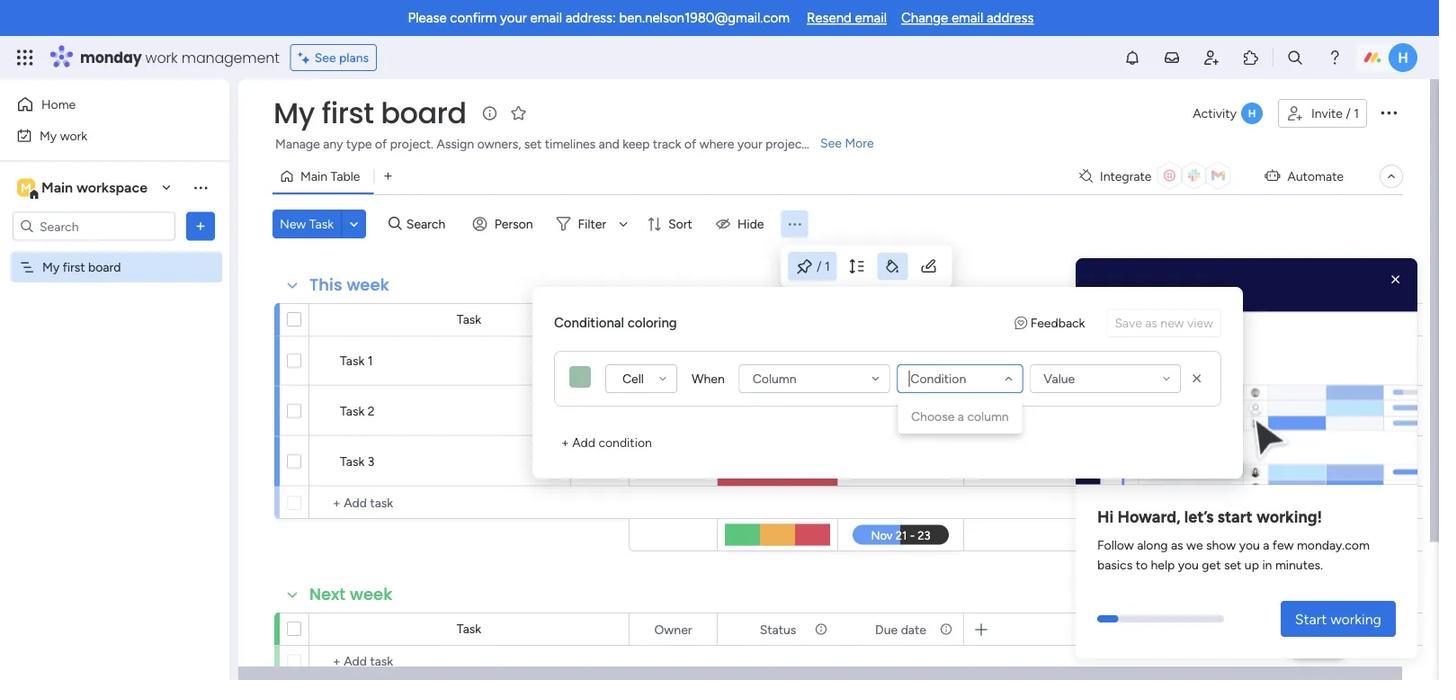Task type: locate. For each thing, give the bounding box(es) containing it.
my
[[273, 93, 315, 133], [40, 128, 57, 143], [42, 260, 60, 275]]

/ inside popup button
[[817, 259, 822, 274]]

set left up
[[1224, 557, 1242, 572]]

0 horizontal spatial first
[[63, 260, 85, 275]]

you
[[1239, 537, 1260, 552], [1178, 557, 1199, 572]]

0 vertical spatial see
[[315, 50, 336, 65]]

1 owner from the top
[[654, 312, 692, 327]]

main for main table
[[300, 169, 327, 184]]

This week field
[[305, 273, 394, 297]]

progress bar
[[1097, 615, 1118, 622]]

1 horizontal spatial 1
[[825, 259, 830, 274]]

my first board up type
[[273, 93, 467, 133]]

1 vertical spatial owner
[[654, 622, 692, 637]]

0 horizontal spatial 1
[[368, 353, 373, 368]]

lottie animation element
[[1076, 258, 1418, 491]]

Next week field
[[305, 583, 397, 606]]

nov left '22'
[[882, 404, 904, 418]]

1 vertical spatial 1
[[825, 259, 830, 274]]

activity
[[1193, 106, 1237, 121]]

help button
[[1286, 629, 1349, 658]]

2 owner field from the top
[[650, 619, 697, 639]]

0 horizontal spatial work
[[60, 128, 87, 143]]

invite members image
[[1203, 49, 1221, 67]]

0 horizontal spatial my first board
[[42, 260, 121, 275]]

week inside this week field
[[347, 273, 389, 296]]

0 vertical spatial nov
[[883, 354, 905, 369]]

this
[[309, 273, 342, 296]]

task inside button
[[309, 216, 334, 232]]

set right owners,
[[524, 136, 542, 152]]

see left plans
[[315, 50, 336, 65]]

0 horizontal spatial a
[[958, 409, 964, 424]]

+ add condition button
[[554, 428, 659, 457]]

1 horizontal spatial main
[[300, 169, 327, 184]]

0 vertical spatial work
[[145, 47, 178, 67]]

nov left 21
[[883, 354, 905, 369]]

/
[[1346, 106, 1351, 121], [817, 259, 822, 274]]

workspace options image
[[192, 178, 210, 196]]

1 email from the left
[[530, 10, 562, 26]]

work for monday
[[145, 47, 178, 67]]

working
[[740, 354, 787, 369]]

my first board
[[273, 93, 467, 133], [42, 260, 121, 275]]

first up type
[[322, 93, 374, 133]]

main inside workspace selection "element"
[[41, 179, 73, 196]]

status
[[760, 622, 796, 637]]

1 vertical spatial work
[[60, 128, 87, 143]]

value
[[1044, 371, 1075, 386]]

as left new
[[1145, 315, 1158, 331]]

week right next on the left of the page
[[350, 583, 393, 606]]

as left we
[[1171, 537, 1183, 552]]

0 horizontal spatial /
[[817, 259, 822, 274]]

new
[[280, 216, 306, 232]]

0 vertical spatial + add task text field
[[318, 492, 621, 514]]

table
[[331, 169, 360, 184]]

hi howard, let's start working!
[[1097, 507, 1322, 526]]

1 vertical spatial /
[[817, 259, 822, 274]]

2 + add task text field from the top
[[318, 650, 621, 672]]

dapulse integrations image
[[1079, 170, 1093, 183]]

options image
[[192, 217, 210, 235]]

work right monday
[[145, 47, 178, 67]]

hide button
[[709, 210, 775, 238]]

1 vertical spatial + add task text field
[[318, 650, 621, 672]]

choose a column
[[911, 409, 1009, 424]]

1 horizontal spatial of
[[684, 136, 696, 152]]

0 horizontal spatial board
[[88, 260, 121, 275]]

please confirm your email address: ben.nelson1980@gmail.com
[[408, 10, 790, 26]]

person button
[[466, 210, 544, 238]]

1 horizontal spatial a
[[1263, 537, 1270, 552]]

1 horizontal spatial /
[[1346, 106, 1351, 121]]

1 vertical spatial a
[[1263, 537, 1270, 552]]

resend email
[[807, 10, 887, 26]]

email left address:
[[530, 10, 562, 26]]

main right the "workspace" icon
[[41, 179, 73, 196]]

a left the 'few'
[[1263, 537, 1270, 552]]

v2 user feedback image
[[1015, 315, 1027, 331]]

column information image
[[939, 622, 953, 636]]

0 vertical spatial /
[[1346, 106, 1351, 121]]

activity button
[[1186, 99, 1271, 128]]

of
[[375, 136, 387, 152], [684, 136, 696, 152]]

filter
[[578, 216, 606, 232]]

week right this at the left of the page
[[347, 273, 389, 296]]

main left table
[[300, 169, 327, 184]]

see
[[315, 50, 336, 65], [820, 135, 842, 151]]

1 vertical spatial first
[[63, 260, 85, 275]]

0 horizontal spatial set
[[524, 136, 542, 152]]

you down we
[[1178, 557, 1199, 572]]

my up manage
[[273, 93, 315, 133]]

1 vertical spatial my first board
[[42, 260, 121, 275]]

work for my
[[60, 128, 87, 143]]

0 vertical spatial week
[[347, 273, 389, 296]]

my inside my work button
[[40, 128, 57, 143]]

1
[[1354, 106, 1359, 121], [825, 259, 830, 274], [368, 353, 373, 368]]

2
[[368, 403, 375, 419]]

condition
[[911, 371, 966, 386]]

owner for 2nd owner field from the bottom
[[654, 312, 692, 327]]

nov for working on it
[[883, 354, 905, 369]]

work down home
[[60, 128, 87, 143]]

1 horizontal spatial my first board
[[273, 93, 467, 133]]

week inside next week field
[[350, 583, 393, 606]]

feedback link
[[1015, 313, 1085, 332]]

workspace
[[76, 179, 148, 196]]

workspace image
[[17, 178, 35, 197]]

main workspace
[[41, 179, 148, 196]]

you up up
[[1239, 537, 1260, 552]]

1 vertical spatial as
[[1171, 537, 1183, 552]]

see plans button
[[290, 44, 377, 71]]

change email address link
[[901, 10, 1034, 26]]

1 vertical spatial you
[[1178, 557, 1199, 572]]

arrow down image
[[613, 213, 634, 235]]

project.
[[390, 136, 434, 152]]

save
[[1115, 315, 1142, 331]]

monday
[[80, 47, 142, 67]]

set
[[524, 136, 542, 152], [1224, 557, 1242, 572]]

2 horizontal spatial email
[[952, 10, 983, 26]]

on
[[790, 354, 804, 369]]

view
[[1187, 315, 1213, 331]]

1 vertical spatial see
[[820, 135, 842, 151]]

address:
[[565, 10, 616, 26]]

0 vertical spatial owner field
[[650, 310, 697, 330]]

1 inside popup button
[[825, 259, 830, 274]]

timelines
[[545, 136, 596, 152]]

set inside follow along as we show you a few monday.com basics to help you get set up in minutes.
[[1224, 557, 1242, 572]]

main
[[300, 169, 327, 184], [41, 179, 73, 196]]

a
[[958, 409, 964, 424], [1263, 537, 1270, 552]]

1 inside button
[[1354, 106, 1359, 121]]

1 horizontal spatial your
[[737, 136, 763, 152]]

follow along as we show you a few monday.com basics to help you get set up in minutes.
[[1097, 537, 1370, 572]]

Search field
[[402, 211, 456, 237]]

0 vertical spatial first
[[322, 93, 374, 133]]

email right 'change'
[[952, 10, 983, 26]]

and
[[599, 136, 620, 152]]

invite / 1
[[1311, 106, 1359, 121]]

as
[[1145, 315, 1158, 331], [1171, 537, 1183, 552]]

keep
[[623, 136, 650, 152]]

0 vertical spatial as
[[1145, 315, 1158, 331]]

0 vertical spatial 1
[[1354, 106, 1359, 121]]

workspace selection element
[[17, 177, 150, 200]]

board up project.
[[381, 93, 467, 133]]

my down home
[[40, 128, 57, 143]]

your right the confirm
[[500, 10, 527, 26]]

0 horizontal spatial you
[[1178, 557, 1199, 572]]

2 owner from the top
[[654, 622, 692, 637]]

1 vertical spatial board
[[88, 260, 121, 275]]

Owner field
[[650, 310, 697, 330], [650, 619, 697, 639]]

of right the track at the top left
[[684, 136, 696, 152]]

email right resend at the top
[[855, 10, 887, 26]]

1 vertical spatial nov
[[882, 404, 904, 418]]

1 horizontal spatial board
[[381, 93, 467, 133]]

work inside button
[[60, 128, 87, 143]]

m
[[21, 180, 31, 195]]

0 horizontal spatial your
[[500, 10, 527, 26]]

sort button
[[640, 210, 703, 238]]

+ add condition
[[561, 435, 652, 450]]

week for next week
[[350, 583, 393, 606]]

a left column
[[958, 409, 964, 424]]

this week
[[309, 273, 389, 296]]

of right type
[[375, 136, 387, 152]]

main inside button
[[300, 169, 327, 184]]

v2 done deadline image
[[845, 403, 859, 420]]

3 email from the left
[[952, 10, 983, 26]]

sort
[[668, 216, 692, 232]]

done
[[763, 403, 793, 419]]

my first board down search in workspace field
[[42, 260, 121, 275]]

+ Add task text field
[[318, 492, 621, 514], [318, 650, 621, 672]]

it
[[807, 354, 815, 369]]

add to favorites image
[[510, 104, 528, 122]]

v2 search image
[[389, 214, 402, 234]]

0 vertical spatial owner
[[654, 312, 692, 327]]

management
[[181, 47, 279, 67]]

my down search in workspace field
[[42, 260, 60, 275]]

work
[[145, 47, 178, 67], [60, 128, 87, 143]]

email
[[530, 10, 562, 26], [855, 10, 887, 26], [952, 10, 983, 26]]

autopilot image
[[1265, 164, 1280, 187]]

1 vertical spatial owner field
[[650, 619, 697, 639]]

1 horizontal spatial as
[[1171, 537, 1183, 552]]

in
[[1262, 557, 1272, 572]]

1 horizontal spatial work
[[145, 47, 178, 67]]

first down search in workspace field
[[63, 260, 85, 275]]

2 horizontal spatial 1
[[1354, 106, 1359, 121]]

task 2
[[340, 403, 375, 419]]

see inside button
[[315, 50, 336, 65]]

column information image
[[814, 622, 828, 636]]

nov 21
[[883, 354, 919, 369]]

board down search in workspace field
[[88, 260, 121, 275]]

resend
[[807, 10, 852, 26]]

0 horizontal spatial see
[[315, 50, 336, 65]]

see left more
[[820, 135, 842, 151]]

conditional coloring
[[554, 315, 677, 331]]

select product image
[[16, 49, 34, 67]]

0 horizontal spatial as
[[1145, 315, 1158, 331]]

0 vertical spatial my first board
[[273, 93, 467, 133]]

1 horizontal spatial set
[[1224, 557, 1242, 572]]

owners,
[[477, 136, 521, 152]]

0 vertical spatial set
[[524, 136, 542, 152]]

option
[[0, 251, 229, 255]]

1 horizontal spatial see
[[820, 135, 842, 151]]

person
[[494, 216, 533, 232]]

options image
[[1378, 101, 1400, 123]]

0 horizontal spatial main
[[41, 179, 73, 196]]

1 vertical spatial week
[[350, 583, 393, 606]]

0 horizontal spatial email
[[530, 10, 562, 26]]

22
[[907, 404, 920, 418]]

0 vertical spatial you
[[1239, 537, 1260, 552]]

1 vertical spatial set
[[1224, 557, 1242, 572]]

My first board field
[[269, 93, 471, 133]]

automate
[[1288, 169, 1344, 184]]

1 for task 1
[[368, 353, 373, 368]]

conditional
[[554, 315, 624, 331]]

any
[[323, 136, 343, 152]]

nov
[[883, 354, 905, 369], [882, 404, 904, 418]]

ben.nelson1980@gmail.com
[[619, 10, 790, 26]]

help
[[1151, 557, 1175, 572]]

Status field
[[755, 619, 801, 639]]

1 horizontal spatial email
[[855, 10, 887, 26]]

add view image
[[384, 170, 392, 183]]

your right where
[[737, 136, 763, 152]]

2 email from the left
[[855, 10, 887, 26]]

1 horizontal spatial first
[[322, 93, 374, 133]]

0 horizontal spatial of
[[375, 136, 387, 152]]

2 vertical spatial 1
[[368, 353, 373, 368]]

due date
[[875, 622, 926, 637]]



Task type: describe. For each thing, give the bounding box(es) containing it.
assign
[[437, 136, 474, 152]]

week for this week
[[347, 273, 389, 296]]

remove sort image
[[1188, 370, 1206, 388]]

Due date field
[[871, 619, 931, 639]]

start working
[[1295, 610, 1382, 627]]

add
[[572, 435, 595, 450]]

column
[[967, 409, 1009, 424]]

task 1
[[340, 353, 373, 368]]

new task button
[[273, 210, 341, 238]]

see plans
[[315, 50, 369, 65]]

as inside button
[[1145, 315, 1158, 331]]

as inside follow along as we show you a few monday.com basics to help you get set up in minutes.
[[1171, 537, 1183, 552]]

main table button
[[273, 162, 374, 191]]

my inside my first board list box
[[42, 260, 60, 275]]

/ 1 button
[[788, 252, 837, 281]]

next
[[309, 583, 346, 606]]

+
[[561, 435, 569, 450]]

1 + add task text field from the top
[[318, 492, 621, 514]]

new
[[1161, 315, 1184, 331]]

working!
[[1257, 507, 1322, 526]]

howard,
[[1118, 507, 1181, 526]]

close image
[[1387, 271, 1405, 289]]

integrate
[[1100, 169, 1152, 184]]

see for see plans
[[315, 50, 336, 65]]

start
[[1218, 507, 1253, 526]]

filter button
[[549, 210, 634, 238]]

we
[[1187, 537, 1203, 552]]

hide
[[737, 216, 764, 232]]

when
[[692, 371, 725, 386]]

next week
[[309, 583, 393, 606]]

owner for 1st owner field from the bottom
[[654, 622, 692, 637]]

start
[[1295, 610, 1327, 627]]

please
[[408, 10, 447, 26]]

save as new view
[[1115, 315, 1213, 331]]

see more link
[[819, 134, 876, 152]]

Search in workspace field
[[38, 216, 150, 237]]

notifications image
[[1123, 49, 1141, 67]]

plans
[[339, 50, 369, 65]]

my first board inside list box
[[42, 260, 121, 275]]

new task
[[280, 216, 334, 232]]

apps image
[[1242, 49, 1260, 67]]

0 vertical spatial board
[[381, 93, 467, 133]]

get
[[1202, 557, 1221, 572]]

help
[[1302, 634, 1334, 653]]

email for resend email
[[855, 10, 887, 26]]

/ 1
[[817, 259, 830, 274]]

0 vertical spatial your
[[500, 10, 527, 26]]

/ inside button
[[1346, 106, 1351, 121]]

more
[[845, 135, 874, 151]]

home button
[[11, 90, 193, 119]]

type
[[346, 136, 372, 152]]

invite
[[1311, 106, 1343, 121]]

howard image
[[1389, 43, 1418, 72]]

change email address
[[901, 10, 1034, 26]]

coloring
[[628, 315, 677, 331]]

resend email link
[[807, 10, 887, 26]]

2 of from the left
[[684, 136, 696, 152]]

v2 overdue deadline image
[[845, 353, 859, 370]]

1 for / 1
[[825, 259, 830, 274]]

main table
[[300, 169, 360, 184]]

hi
[[1097, 507, 1114, 526]]

where
[[699, 136, 734, 152]]

let's
[[1184, 507, 1214, 526]]

show board description image
[[479, 104, 501, 122]]

1 owner field from the top
[[650, 310, 697, 330]]

help image
[[1326, 49, 1344, 67]]

along
[[1137, 537, 1168, 552]]

condition
[[599, 435, 652, 450]]

nov 22
[[882, 404, 920, 418]]

confirm
[[450, 10, 497, 26]]

email for change email address
[[952, 10, 983, 26]]

show
[[1206, 537, 1236, 552]]

cell
[[622, 371, 644, 386]]

first inside list box
[[63, 260, 85, 275]]

lottie animation image
[[1076, 265, 1418, 491]]

change
[[901, 10, 948, 26]]

a inside follow along as we show you a few monday.com basics to help you get set up in minutes.
[[1263, 537, 1270, 552]]

monday.com
[[1297, 537, 1370, 552]]

working
[[1330, 610, 1382, 627]]

1 vertical spatial your
[[737, 136, 763, 152]]

angle down image
[[350, 217, 358, 231]]

monday work management
[[80, 47, 279, 67]]

nov for done
[[882, 404, 904, 418]]

3
[[368, 454, 375, 469]]

my first board list box
[[0, 248, 229, 525]]

collapse board header image
[[1384, 169, 1399, 183]]

board inside list box
[[88, 260, 121, 275]]

home
[[41, 97, 76, 112]]

follow
[[1097, 537, 1134, 552]]

feedback
[[1031, 315, 1085, 331]]

track
[[653, 136, 681, 152]]

1 horizontal spatial you
[[1239, 537, 1260, 552]]

to
[[1136, 557, 1148, 572]]

1 of from the left
[[375, 136, 387, 152]]

date
[[901, 622, 926, 637]]

inbox image
[[1163, 49, 1181, 67]]

see more
[[820, 135, 874, 151]]

choose
[[911, 409, 955, 424]]

minutes.
[[1275, 557, 1323, 572]]

menu image
[[786, 215, 803, 233]]

few
[[1273, 537, 1294, 552]]

task 3
[[340, 454, 375, 469]]

0 vertical spatial a
[[958, 409, 964, 424]]

see for see more
[[820, 135, 842, 151]]

main for main workspace
[[41, 179, 73, 196]]

manage
[[275, 136, 320, 152]]

due
[[875, 622, 898, 637]]

up
[[1245, 557, 1259, 572]]

start working button
[[1281, 601, 1396, 637]]

address
[[987, 10, 1034, 26]]

search everything image
[[1286, 49, 1304, 67]]

project
[[766, 136, 806, 152]]

my work
[[40, 128, 87, 143]]



Task type: vqa. For each thing, say whether or not it's contained in the screenshot.
group
no



